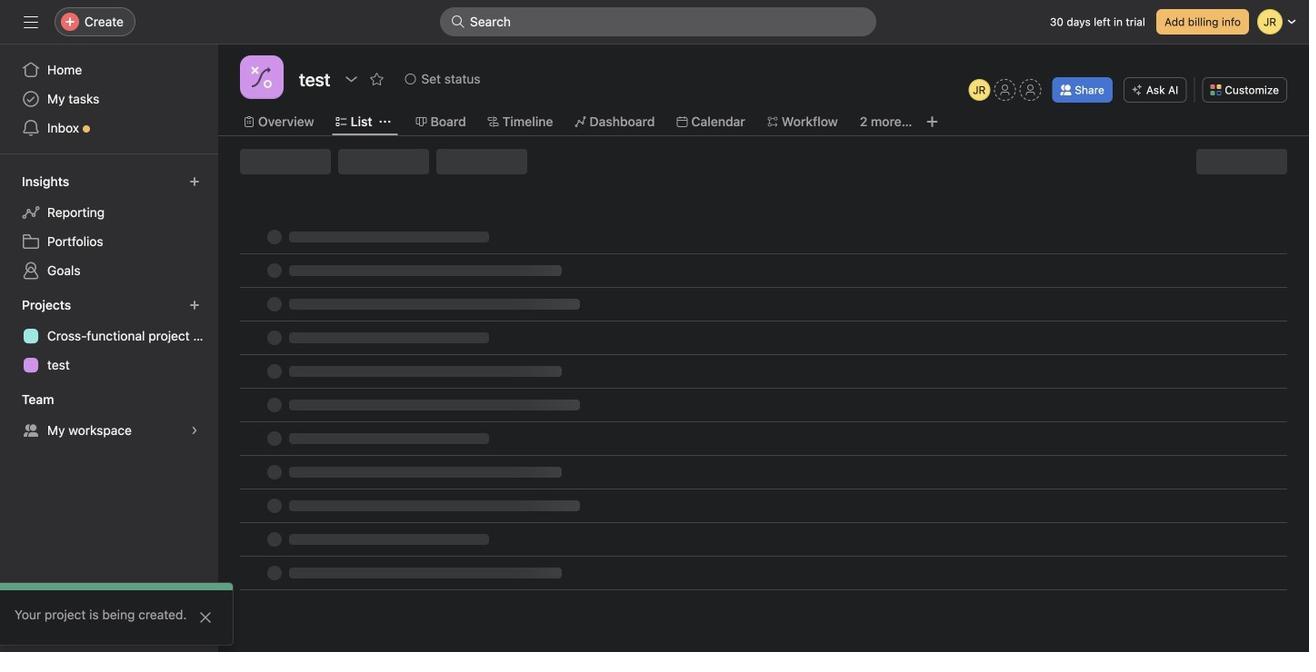 Task type: locate. For each thing, give the bounding box(es) containing it.
prominent image
[[451, 15, 466, 29]]

None text field
[[295, 63, 335, 95]]

list box
[[440, 7, 877, 36]]

tab actions image
[[380, 116, 391, 127]]

teams element
[[0, 384, 218, 449]]

close image
[[198, 611, 213, 626]]

line_and_symbols image
[[251, 66, 273, 88]]

global element
[[0, 45, 218, 154]]

manage project members image
[[969, 79, 991, 101]]

add tab image
[[925, 115, 940, 129]]



Task type: describe. For each thing, give the bounding box(es) containing it.
projects element
[[0, 289, 218, 384]]

see details, my workspace image
[[189, 426, 200, 437]]

show options image
[[344, 72, 359, 86]]

new project or portfolio image
[[189, 300, 200, 311]]

new insights image
[[189, 176, 200, 187]]

add to starred image
[[370, 72, 384, 86]]

hide sidebar image
[[24, 15, 38, 29]]

insights element
[[0, 166, 218, 289]]



Task type: vqa. For each thing, say whether or not it's contained in the screenshot.
New project or portfolio icon
yes



